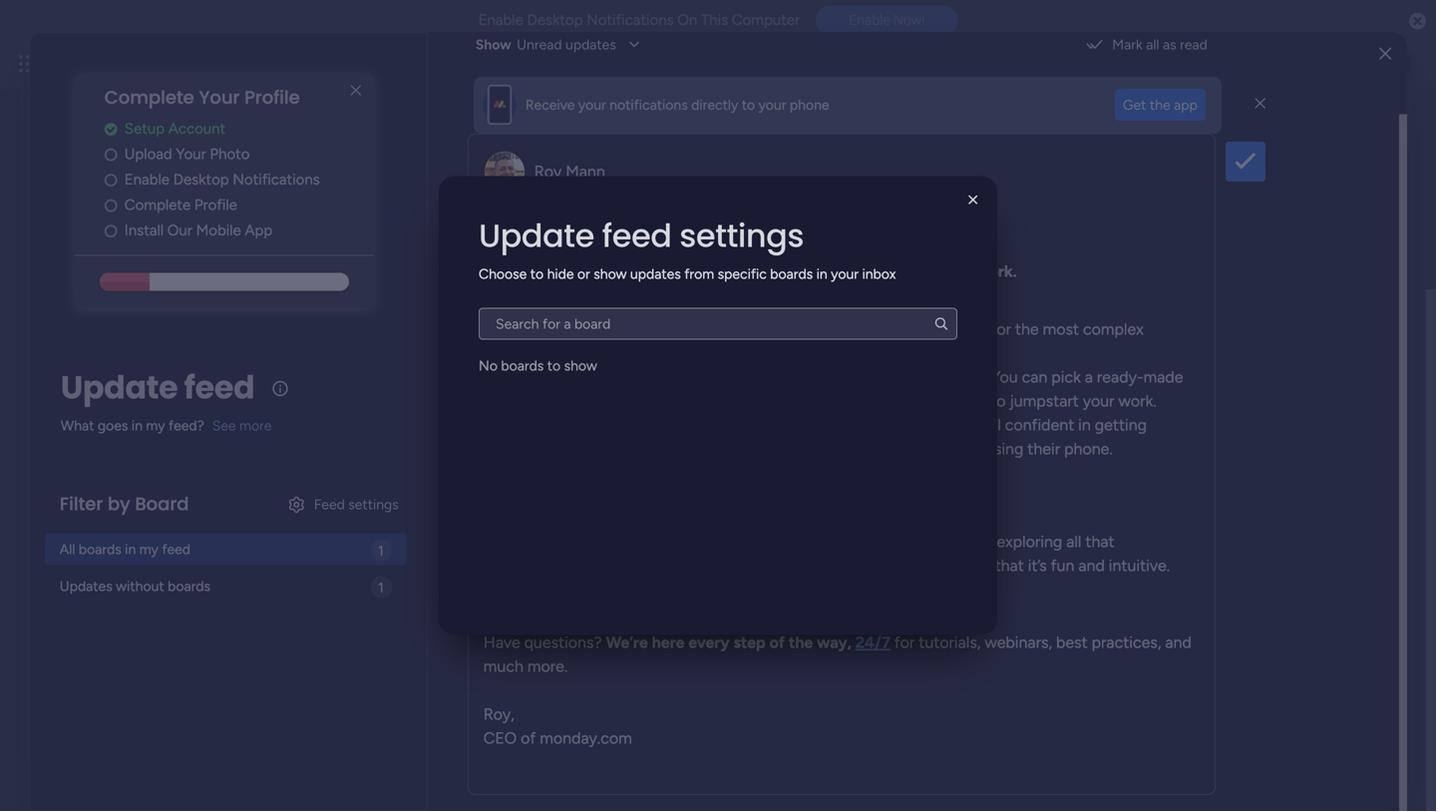 Task type: describe. For each thing, give the bounding box(es) containing it.
install
[[125, 221, 164, 239]]

invite for invite your teammates and start collaborating
[[195, 403, 235, 422]]

monday
[[89, 52, 157, 75]]

>
[[213, 159, 222, 176]]

templates inside button
[[1250, 386, 1322, 405]]

your up getting
[[1083, 392, 1115, 411]]

1 horizontal spatial as
[[966, 440, 982, 459]]

practices,
[[1092, 633, 1162, 652]]

board inside to your first board and begin exploring all that monday.com has to offer on desktop and mobile. you'll quickly discover that it's fun and intuitive.
[[877, 532, 919, 551]]

have questions? we're here every step of the way, 24/7
[[484, 633, 891, 652]]

m
[[91, 579, 111, 608]]

and up discover
[[923, 532, 949, 551]]

your for profile
[[199, 85, 240, 110]]

this inside the hi @john smith , we're so glad you're here. this is the very beginning of your team's journey to exceptional teamwork.
[[484, 262, 513, 281]]

my for feed?
[[146, 417, 165, 434]]

exceptional
[[850, 262, 935, 281]]

and left mobile. at the right of the page
[[751, 556, 777, 575]]

workspaces
[[102, 511, 200, 532]]

close my workspaces image
[[44, 510, 68, 534]]

boards right without
[[168, 578, 211, 595]]

adjust for your exact needs:
[[508, 368, 715, 387]]

getting started learn how monday.com works
[[1186, 508, 1376, 548]]

the left way,
[[789, 633, 814, 652]]

and left robust: on the top left of page
[[573, 320, 600, 339]]

0 vertical spatial management
[[201, 52, 310, 75]]

of inside the plan, manage and track all types of work, even for the most complex projects and workflows with ease.
[[892, 320, 907, 339]]

webinars,
[[985, 633, 1053, 652]]

feed?
[[169, 417, 204, 434]]

component image
[[69, 156, 87, 174]]

to up template,
[[548, 357, 561, 374]]

1 vertical spatial see
[[212, 417, 236, 434]]

my workspaces
[[72, 511, 200, 532]]

my for my first board
[[98, 126, 121, 145]]

update feed
[[61, 365, 255, 409]]

main workspace
[[139, 571, 268, 592]]

in right goes
[[132, 417, 143, 434]]

mobile.
[[781, 556, 832, 575]]

public board image
[[69, 125, 91, 147]]

1 image
[[1142, 41, 1160, 63]]

0 vertical spatial workspace
[[259, 159, 326, 176]]

feed for update feed settings choose to hide or show updates from specific boards in your inbox
[[602, 214, 672, 258]]

collaborating
[[428, 403, 522, 422]]

roy for roy mann nov 17, 2023
[[143, 303, 169, 321]]

0 horizontal spatial for
[[560, 368, 581, 387]]

choose
[[739, 392, 791, 411]]

1 vertical spatial sales
[[1246, 722, 1277, 739]]

your left teammates
[[239, 403, 271, 422]]

types
[[848, 320, 888, 339]]

from
[[685, 265, 715, 282]]

explore
[[1193, 386, 1246, 405]]

feed down workspaces
[[162, 541, 191, 558]]

board.
[[943, 368, 988, 387]]

0 vertical spatial work
[[161, 52, 197, 75]]

upload your photo link
[[105, 143, 374, 165]]

account
[[168, 120, 226, 138]]

in down my workspaces
[[125, 541, 136, 558]]

your inside boost your workflow in minutes with ready-made templates
[[1165, 318, 1197, 337]]

0 horizontal spatial a
[[832, 368, 840, 387]]

and right fun
[[1079, 556, 1105, 575]]

close update feed (inbox) image
[[44, 235, 68, 259]]

help
[[1186, 604, 1217, 621]]

1 vertical spatial management
[[128, 159, 210, 176]]

invite button
[[961, 397, 1012, 429]]

notifications for enable desktop notifications
[[233, 170, 320, 188]]

the inside the it all starts with a customizable board. you can pick a ready-made template, make it your own, and choose the building blocks needed to jumpstart your work.
[[795, 392, 819, 411]]

your inside to your first board and begin exploring all that monday.com has to offer on desktop and mobile. you'll quickly discover that it's fun and intuitive.
[[809, 532, 841, 551]]

it
[[719, 368, 729, 387]]

1 vertical spatial workspace
[[182, 571, 268, 592]]

circle o image for upload
[[105, 147, 117, 162]]

choose
[[479, 265, 527, 282]]

all inside the it all starts with a customizable board. you can pick a ready-made template, make it your own, and choose the building blocks needed to jumpstart your work.
[[733, 368, 748, 387]]

it
[[621, 392, 631, 411]]

feed for update feed
[[184, 365, 255, 409]]

updates
[[60, 578, 112, 595]]

begin
[[953, 532, 993, 551]]

best
[[1057, 633, 1088, 652]]

feed settings button
[[278, 488, 407, 520]]

see inside see plans button
[[349, 55, 373, 72]]

anyone
[[748, 440, 800, 459]]

template,
[[508, 392, 575, 411]]

how
[[1224, 531, 1251, 548]]

0 vertical spatial learn
[[1108, 450, 1148, 469]]

your up the make
[[585, 368, 618, 387]]

ready- inside boost your workflow in minutes with ready-made templates
[[1120, 342, 1166, 361]]

to inside the update feed settings choose to hide or show updates from specific boards in your inbox
[[531, 265, 544, 282]]

your left the phone
[[759, 96, 787, 113]]

what
[[61, 417, 94, 434]]

made inside the it all starts with a customizable board. you can pick a ready-made template, make it your own, and choose the building blocks needed to jumpstart your work.
[[1144, 368, 1184, 387]]

update for update feed (inbox)
[[72, 236, 133, 258]]

it all starts with a customizable board. you can pick a ready-made template, make it your own, and choose the building blocks needed to jumpstart your work.
[[508, 368, 1184, 411]]

robust:
[[604, 320, 656, 339]]

your inside you don't have to be a techie to feel confident in getting started, which makes onboarding anyone in your team as simple as using their phone.
[[820, 440, 852, 459]]

all inside mark all as read button
[[1147, 36, 1160, 53]]

invite your teammates and start collaborating
[[195, 403, 522, 422]]

enable now! button
[[816, 5, 958, 35]]

all inside to your first board and begin exploring all that monday.com has to offer on desktop and mobile. you'll quickly discover that it's fun and intuitive.
[[1067, 532, 1082, 551]]

roy, ceo of monday.com
[[484, 705, 632, 748]]

complete your profile
[[105, 85, 300, 110]]

0 horizontal spatial get
[[1166, 450, 1190, 469]]

with inside boost your workflow in minutes with ready-made templates
[[1348, 318, 1380, 337]]

close image
[[1380, 47, 1392, 61]]

0 vertical spatial profile
[[245, 85, 300, 110]]

updates
[[631, 265, 681, 282]]

goes
[[98, 417, 128, 434]]

be
[[873, 416, 891, 435]]

read
[[1181, 36, 1208, 53]]

even
[[953, 320, 987, 339]]

and left track at the top right of the page
[[759, 320, 785, 339]]

2 horizontal spatial a
[[1085, 368, 1094, 387]]

needed
[[933, 392, 987, 411]]

settings inside button
[[349, 496, 399, 513]]

mann for roy mann
[[566, 162, 605, 181]]

questions?
[[525, 633, 602, 652]]

0 vertical spatial 1
[[254, 239, 260, 256]]

it's
[[1029, 556, 1047, 575]]

now!
[[894, 12, 925, 28]]

,
[[600, 214, 604, 233]]

offer
[[628, 556, 663, 575]]

upload
[[125, 145, 172, 163]]

(inbox)
[[179, 236, 238, 258]]

to right directly
[[742, 96, 756, 113]]

install our mobile app link
[[105, 219, 374, 242]]

templates inside boost your workflow in minutes with ready-made templates
[[1210, 342, 1282, 361]]

contact
[[1186, 700, 1239, 717]]

ease.
[[713, 344, 750, 363]]

your right receive
[[579, 96, 606, 113]]

can
[[1022, 368, 1048, 387]]

to up mobile. at the right of the page
[[790, 532, 805, 551]]

see plans button
[[322, 49, 418, 79]]

intuitive and robust:
[[508, 320, 656, 339]]

for inside for tutorials, webinars, best practices, and much more.
[[895, 633, 915, 652]]

the inside get the app button
[[1150, 96, 1171, 113]]

monday marketplace image
[[1214, 54, 1234, 74]]

0 vertical spatial main
[[226, 159, 256, 176]]

monday.com inside roy, ceo of monday.com
[[540, 729, 632, 748]]

with inside the plan, manage and track all types of work, even for the most complex projects and workflows with ease.
[[678, 344, 709, 363]]

enable for enable now!
[[849, 12, 891, 28]]

projects
[[508, 344, 567, 363]]

nov
[[926, 315, 953, 333]]

and down "intuitive and robust:"
[[571, 344, 597, 363]]

journey
[[773, 262, 827, 281]]

update feed image
[[1127, 54, 1147, 74]]

here
[[652, 633, 685, 652]]

for tutorials, webinars, best practices, and much more.
[[484, 633, 1192, 676]]

1 vertical spatial we're
[[606, 633, 648, 652]]

check circle image
[[105, 122, 117, 137]]

beginning
[[594, 262, 665, 281]]

plan,
[[660, 320, 694, 339]]

your for photo
[[176, 145, 206, 163]]

1 for all boards in my feed
[[378, 542, 384, 559]]

feed
[[314, 496, 345, 513]]

teammates
[[275, 403, 356, 422]]

see plans
[[349, 55, 409, 72]]

setup account link
[[105, 118, 374, 140]]

get inside help center learn and get support
[[1251, 627, 1272, 644]]

you inside the it all starts with a customizable board. you can pick a ready-made template, make it your own, and choose the building blocks needed to jumpstart your work.
[[992, 368, 1018, 387]]

learn for getting
[[1186, 531, 1221, 548]]

1 vertical spatial work
[[94, 159, 124, 176]]

don't
[[776, 416, 812, 435]]

exploring
[[997, 532, 1063, 551]]

needs:
[[666, 368, 715, 387]]

roy for roy mann
[[535, 162, 562, 181]]

my for my workspaces
[[72, 511, 98, 532]]

enable for enable desktop notifications
[[125, 170, 170, 188]]

templates image image
[[1126, 162, 1389, 300]]

0 horizontal spatial as
[[896, 440, 912, 459]]



Task type: vqa. For each thing, say whether or not it's contained in the screenshot.
the top Due Date
no



Task type: locate. For each thing, give the bounding box(es) containing it.
your up setup account link
[[199, 85, 240, 110]]

learn & get inspired
[[1108, 450, 1251, 469]]

glad
[[549, 238, 579, 257]]

as right 1 icon at the right of the page
[[1163, 36, 1177, 53]]

started,
[[508, 440, 562, 459]]

roy mann nov 17, 2023
[[143, 303, 1013, 333]]

confident
[[1006, 416, 1075, 435]]

that left it's
[[995, 556, 1025, 575]]

circle o image for complete
[[105, 198, 117, 213]]

1 horizontal spatial we're
[[606, 633, 648, 652]]

john smith image
[[1381, 48, 1413, 80]]

pick
[[1052, 368, 1082, 387]]

feed up see more link
[[184, 365, 255, 409]]

your left inbox
[[831, 265, 859, 282]]

meet
[[1186, 722, 1219, 739]]

2 circle o image from the top
[[105, 223, 117, 238]]

ready- down boost
[[1120, 342, 1166, 361]]

discover
[[931, 556, 992, 575]]

on
[[667, 556, 685, 575]]

circle o image left "install" at the left top of the page
[[105, 223, 117, 238]]

enable desktop notifications
[[125, 170, 320, 188]]

have
[[816, 416, 850, 435]]

1 vertical spatial my
[[139, 541, 159, 558]]

work up complete your profile
[[161, 52, 197, 75]]

board
[[135, 491, 189, 517]]

feed settings
[[314, 496, 399, 513]]

0 vertical spatial notifications
[[587, 11, 674, 29]]

see left more
[[212, 417, 236, 434]]

in inside the update feed settings choose to hide or show updates from specific boards in your inbox
[[817, 265, 828, 282]]

their
[[1028, 440, 1061, 459]]

enable for enable desktop notifications on this computer
[[479, 11, 524, 29]]

made down workflow
[[1166, 342, 1206, 361]]

1 vertical spatial circle o image
[[105, 223, 117, 238]]

monday.com down more.
[[540, 729, 632, 748]]

notifications left on
[[587, 11, 674, 29]]

0 horizontal spatial dapulse x slim image
[[344, 79, 368, 103]]

that up intuitive.
[[1086, 532, 1115, 551]]

your right it
[[635, 392, 667, 411]]

profile inside complete profile link
[[195, 196, 237, 214]]

my right public board icon in the top left of the page
[[98, 126, 121, 145]]

circle o image right component icon
[[105, 172, 117, 187]]

settings inside the update feed settings choose to hide or show updates from specific boards in your inbox
[[680, 214, 804, 258]]

first right check circle image
[[124, 126, 155, 145]]

upload your photo
[[125, 145, 250, 163]]

notifications
[[610, 96, 688, 113]]

our
[[1222, 722, 1243, 739]]

adjust
[[508, 368, 556, 387]]

to right the has
[[608, 556, 624, 575]]

our
[[167, 221, 192, 239]]

feed down complete profile
[[137, 236, 174, 258]]

my
[[146, 417, 165, 434], [139, 541, 159, 558]]

to down needed
[[956, 416, 971, 435]]

my down workspaces
[[139, 541, 159, 558]]

learn for help
[[1186, 627, 1221, 644]]

this left "is"
[[484, 262, 513, 281]]

0 horizontal spatial notifications
[[233, 170, 320, 188]]

profile up mobile
[[195, 196, 237, 214]]

roy inside 'roy mann nov 17, 2023'
[[143, 303, 169, 321]]

for inside the plan, manage and track all types of work, even for the most complex projects and workflows with ease.
[[991, 320, 1012, 339]]

1 vertical spatial templates
[[1250, 386, 1322, 405]]

desktop up receive
[[527, 11, 583, 29]]

a right be
[[895, 416, 903, 435]]

to inside the it all starts with a customizable board. you can pick a ready-made template, make it your own, and choose the building blocks needed to jumpstart your work.
[[991, 392, 1006, 411]]

24/7
[[856, 633, 891, 652]]

to right "is"
[[531, 265, 544, 282]]

in inside boost your workflow in minutes with ready-made templates
[[1271, 318, 1283, 337]]

0 vertical spatial templates
[[1210, 342, 1282, 361]]

1 horizontal spatial roy
[[535, 162, 562, 181]]

in left inbox
[[817, 265, 828, 282]]

filter by board
[[60, 491, 189, 517]]

or
[[578, 265, 591, 282]]

2 horizontal spatial for
[[991, 320, 1012, 339]]

desktop for enable desktop notifications
[[173, 170, 229, 188]]

jumpstart
[[1010, 392, 1080, 411]]

filter
[[60, 491, 103, 517]]

all inside the plan, manage and track all types of work, even for the most complex projects and workflows with ease.
[[829, 320, 844, 339]]

1 vertical spatial with
[[678, 344, 709, 363]]

1 horizontal spatial this
[[701, 11, 729, 29]]

your right boost
[[1165, 318, 1197, 337]]

1 horizontal spatial get
[[1251, 627, 1272, 644]]

management up complete your profile
[[201, 52, 310, 75]]

ready- inside the it all starts with a customizable board. you can pick a ready-made template, make it your own, and choose the building blocks needed to jumpstart your work.
[[1098, 368, 1144, 387]]

experts
[[1281, 722, 1327, 739]]

1 vertical spatial made
[[1144, 368, 1184, 387]]

1 vertical spatial for
[[560, 368, 581, 387]]

enable desktop notifications link
[[105, 168, 374, 191]]

you down 'choose'
[[745, 416, 772, 435]]

1 horizontal spatial enable
[[479, 11, 524, 29]]

team's
[[724, 262, 769, 281]]

work management > main workspace
[[94, 159, 326, 176]]

directly
[[692, 96, 739, 113]]

0 vertical spatial sales
[[1242, 700, 1274, 717]]

in up the phone. on the right bottom of the page
[[1079, 416, 1091, 435]]

0 vertical spatial roy
[[535, 162, 562, 181]]

my right close my workspaces image
[[72, 511, 98, 532]]

1 horizontal spatial that
[[1086, 532, 1115, 551]]

0 horizontal spatial with
[[678, 344, 709, 363]]

getting
[[1095, 416, 1148, 435]]

get right &
[[1166, 450, 1190, 469]]

of inside the hi @john smith , we're so glad you're here. this is the very beginning of your team's journey to exceptional teamwork.
[[669, 262, 684, 281]]

roy up @john smith 'link'
[[535, 162, 562, 181]]

invite members image
[[1170, 54, 1190, 74]]

1 vertical spatial 1
[[378, 542, 384, 559]]

1 vertical spatial my
[[72, 511, 98, 532]]

first up you'll
[[845, 532, 874, 551]]

all right mark
[[1147, 36, 1160, 53]]

0 horizontal spatial settings
[[349, 496, 399, 513]]

enable
[[479, 11, 524, 29], [849, 12, 891, 28], [125, 170, 170, 188]]

workflow
[[1201, 318, 1267, 337]]

boards right no
[[501, 357, 544, 374]]

have
[[484, 633, 521, 652]]

all right the it
[[733, 368, 748, 387]]

monday.com inside getting started learn how monday.com works
[[1255, 531, 1335, 548]]

circle o image
[[105, 147, 117, 162], [105, 198, 117, 213]]

as inside button
[[1163, 36, 1177, 53]]

feed for update feed (inbox)
[[137, 236, 174, 258]]

circle o image
[[105, 172, 117, 187], [105, 223, 117, 238]]

my first board
[[98, 126, 202, 145]]

with up needs:
[[678, 344, 709, 363]]

intuitive
[[508, 320, 569, 339]]

profile
[[245, 85, 300, 110], [195, 196, 237, 214]]

explore templates button
[[1120, 375, 1395, 415]]

1 horizontal spatial profile
[[245, 85, 300, 110]]

2 horizontal spatial enable
[[849, 12, 891, 28]]

help center element
[[1108, 584, 1407, 663]]

circle o image inside complete profile link
[[105, 198, 117, 213]]

to right journey
[[831, 262, 846, 281]]

complete up setup
[[105, 85, 194, 110]]

1 vertical spatial first
[[845, 532, 874, 551]]

0 vertical spatial your
[[199, 85, 240, 110]]

0 vertical spatial made
[[1166, 342, 1206, 361]]

workspace image
[[77, 569, 125, 617]]

0 vertical spatial first
[[124, 126, 155, 145]]

start
[[390, 403, 424, 422]]

hide
[[547, 265, 574, 282]]

0 vertical spatial that
[[1086, 532, 1115, 551]]

0 horizontal spatial my
[[72, 511, 98, 532]]

to your first board and begin exploring all that monday.com has to offer on desktop and mobile. you'll quickly discover that it's fun and intuitive.
[[484, 532, 1171, 575]]

select product image
[[18, 54, 38, 74]]

support
[[1276, 627, 1324, 644]]

using
[[986, 440, 1024, 459]]

0 horizontal spatial you
[[745, 416, 772, 435]]

and left start
[[360, 403, 386, 422]]

0 horizontal spatial profile
[[195, 196, 237, 214]]

learn left &
[[1108, 450, 1148, 469]]

None search field
[[479, 308, 958, 340]]

fun
[[1051, 556, 1075, 575]]

monday.com inside to your first board and begin exploring all that monday.com has to offer on desktop and mobile. you'll quickly discover that it's fun and intuitive.
[[484, 556, 576, 575]]

dapulse close image
[[1410, 11, 1427, 32]]

@john smith link
[[503, 210, 600, 237]]

update inside the update feed settings choose to hide or show updates from specific boards in your inbox
[[479, 214, 595, 258]]

and down help
[[1166, 633, 1192, 652]]

0 horizontal spatial invite
[[195, 403, 235, 422]]

roy,
[[484, 705, 515, 724]]

invite for invite
[[969, 405, 1004, 422]]

0 horizontal spatial enable
[[125, 170, 170, 188]]

2 circle o image from the top
[[105, 198, 117, 213]]

1 vertical spatial learn
[[1186, 531, 1221, 548]]

all
[[1147, 36, 1160, 53], [829, 320, 844, 339], [733, 368, 748, 387], [1067, 532, 1082, 551]]

1 vertical spatial notifications
[[233, 170, 320, 188]]

2 vertical spatial for
[[895, 633, 915, 652]]

0 vertical spatial settings
[[680, 214, 804, 258]]

0 horizontal spatial mann
[[172, 303, 210, 321]]

1 vertical spatial get
[[1251, 627, 1272, 644]]

of inside roy, ceo of monday.com
[[521, 729, 536, 748]]

1 horizontal spatial for
[[895, 633, 915, 652]]

monday.com left the has
[[484, 556, 576, 575]]

of right step
[[770, 633, 785, 652]]

mann for roy mann nov 17, 2023
[[172, 303, 210, 321]]

with inside the it all starts with a customizable board. you can pick a ready-made template, make it your own, and choose the building blocks needed to jumpstart your work.
[[797, 368, 828, 387]]

1 horizontal spatial settings
[[680, 214, 804, 258]]

the inside the hi @john smith , we're so glad you're here. this is the very beginning of your team's journey to exceptional teamwork.
[[532, 262, 555, 281]]

boards inside the update feed settings choose to hide or show updates from specific boards in your inbox
[[771, 265, 813, 282]]

1 vertical spatial your
[[176, 145, 206, 163]]

work
[[161, 52, 197, 75], [94, 159, 124, 176]]

1 vertical spatial this
[[484, 262, 513, 281]]

with down the plan, manage and track all types of work, even for the most complex projects and workflows with ease.
[[797, 368, 828, 387]]

own,
[[671, 392, 705, 411]]

0 vertical spatial my
[[98, 126, 121, 145]]

and inside help center learn and get support
[[1224, 627, 1248, 644]]

1 horizontal spatial mann
[[566, 162, 605, 181]]

dapulse x slim image down see plans
[[344, 79, 368, 103]]

made
[[1166, 342, 1206, 361], [1144, 368, 1184, 387]]

1 horizontal spatial a
[[895, 416, 903, 435]]

we're inside the hi @john smith , we're so glad you're here. this is the very beginning of your team's journey to exceptional teamwork.
[[484, 238, 524, 257]]

1 horizontal spatial notifications
[[587, 11, 674, 29]]

phone.
[[1065, 440, 1113, 459]]

for up the make
[[560, 368, 581, 387]]

and inside for tutorials, webinars, best practices, and much more.
[[1166, 633, 1192, 652]]

0 vertical spatial we're
[[484, 238, 524, 257]]

first inside to your first board and begin exploring all that monday.com has to offer on desktop and mobile. you'll quickly discover that it's fun and intuitive.
[[845, 532, 874, 551]]

templates
[[1210, 342, 1282, 361], [1250, 386, 1322, 405]]

0 horizontal spatial roy
[[143, 303, 169, 321]]

0 horizontal spatial that
[[995, 556, 1025, 575]]

for right the even
[[991, 320, 1012, 339]]

as down the feel
[[966, 440, 982, 459]]

settings right the feed
[[349, 496, 399, 513]]

your left team's
[[688, 262, 720, 281]]

1 horizontal spatial first
[[845, 532, 874, 551]]

0 horizontal spatial see
[[212, 417, 236, 434]]

to inside the hi @john smith , we're so glad you're here. this is the very beginning of your team's journey to exceptional teamwork.
[[831, 262, 846, 281]]

1 horizontal spatial my
[[98, 126, 121, 145]]

2 vertical spatial monday.com
[[540, 729, 632, 748]]

works
[[1339, 531, 1376, 548]]

get
[[1123, 96, 1147, 113]]

&
[[1151, 450, 1162, 469]]

monday.com
[[1255, 531, 1335, 548], [484, 556, 576, 575], [540, 729, 632, 748]]

update for update feed settings choose to hide or show updates from specific boards in your inbox
[[479, 214, 595, 258]]

0 vertical spatial monday.com
[[1255, 531, 1335, 548]]

circle o image inside enable desktop notifications link
[[105, 172, 117, 187]]

complete profile link
[[105, 194, 374, 216]]

of left 'work,'
[[892, 320, 907, 339]]

blocks
[[884, 392, 929, 411]]

learn down help
[[1186, 627, 1221, 644]]

feed up beginning
[[602, 214, 672, 258]]

get down center
[[1251, 627, 1272, 644]]

show down "intuitive and robust:"
[[564, 357, 598, 374]]

0 vertical spatial show
[[594, 265, 627, 282]]

1 vertical spatial board
[[877, 532, 919, 551]]

with right 'minutes'
[[1348, 318, 1380, 337]]

to left be
[[854, 416, 869, 435]]

roy mann image
[[91, 304, 131, 344]]

roy right roy mann icon
[[143, 303, 169, 321]]

computer
[[732, 11, 800, 29]]

1 horizontal spatial dapulse x slim image
[[1256, 95, 1266, 113]]

2 vertical spatial 1
[[378, 579, 384, 596]]

1 circle o image from the top
[[105, 147, 117, 162]]

1 vertical spatial you
[[745, 416, 772, 435]]

in down don't
[[804, 440, 816, 459]]

0 horizontal spatial work
[[94, 159, 124, 176]]

ready-
[[1120, 342, 1166, 361], [1098, 368, 1144, 387]]

Search for a board search field
[[479, 308, 958, 340]]

workspace right photo
[[259, 159, 326, 176]]

intuitive.
[[1109, 556, 1171, 575]]

teamwork.
[[939, 262, 1017, 281]]

1 vertical spatial that
[[995, 556, 1025, 575]]

a inside you don't have to be a techie to feel confident in getting started, which makes onboarding anyone in your team as simple as using their phone.
[[895, 416, 903, 435]]

0 vertical spatial circle o image
[[105, 172, 117, 187]]

dapulse x slim image right app
[[1256, 95, 1266, 113]]

0 horizontal spatial desktop
[[173, 170, 229, 188]]

1 horizontal spatial invite
[[969, 405, 1004, 422]]

you inside you don't have to be a techie to feel confident in getting started, which makes onboarding anyone in your team as simple as using their phone.
[[745, 416, 772, 435]]

every
[[689, 633, 730, 652]]

monday.com down started
[[1255, 531, 1335, 548]]

learn inside help center learn and get support
[[1186, 627, 1221, 644]]

mark all as read
[[1113, 36, 1208, 53]]

1 circle o image from the top
[[105, 172, 117, 187]]

enable now!
[[849, 12, 925, 28]]

0 horizontal spatial board
[[159, 126, 202, 145]]

enable inside button
[[849, 12, 891, 28]]

show inside the update feed settings choose to hide or show updates from specific boards in your inbox
[[594, 265, 627, 282]]

dapulse x slim image
[[344, 79, 368, 103], [1256, 95, 1266, 113]]

all boards in my feed
[[60, 541, 191, 558]]

main right > at top left
[[226, 159, 256, 176]]

search image
[[934, 316, 950, 332]]

invite inside 'button'
[[969, 405, 1004, 422]]

1 horizontal spatial board
[[877, 532, 919, 551]]

my for feed
[[139, 541, 159, 558]]

mann down (inbox)
[[172, 303, 210, 321]]

complete for complete your profile
[[105, 85, 194, 110]]

0 vertical spatial get
[[1166, 450, 1190, 469]]

work right component icon
[[94, 159, 124, 176]]

in
[[817, 265, 828, 282], [1271, 318, 1283, 337], [1079, 416, 1091, 435], [132, 417, 143, 434], [804, 440, 816, 459], [125, 541, 136, 558]]

0 horizontal spatial first
[[124, 126, 155, 145]]

boards right "all"
[[79, 541, 122, 558]]

contact sales meet our sales experts
[[1186, 700, 1327, 739]]

1 vertical spatial mann
[[172, 303, 210, 321]]

circle o image inside upload your photo link
[[105, 147, 117, 162]]

enable desktop notifications on this computer
[[479, 11, 800, 29]]

workspace
[[259, 159, 326, 176], [182, 571, 268, 592]]

1 vertical spatial show
[[564, 357, 598, 374]]

circle o image for enable
[[105, 172, 117, 187]]

circle o image down check circle image
[[105, 147, 117, 162]]

you left can
[[992, 368, 1018, 387]]

desktop
[[527, 11, 583, 29], [173, 170, 229, 188]]

team
[[856, 440, 893, 459]]

0 vertical spatial my
[[146, 417, 165, 434]]

update for update feed
[[61, 365, 178, 409]]

settings
[[680, 214, 804, 258], [349, 496, 399, 513]]

to up the feel
[[991, 392, 1006, 411]]

main down all boards in my feed
[[139, 571, 177, 592]]

mann inside 'roy mann nov 17, 2023'
[[172, 303, 210, 321]]

desktop for enable desktop notifications on this computer
[[527, 11, 583, 29]]

is
[[517, 262, 528, 281]]

update up "is"
[[479, 214, 595, 258]]

of left from at the left top of page
[[669, 262, 684, 281]]

your inside the hi @john smith , we're so glad you're here. this is the very beginning of your team's journey to exceptional teamwork.
[[688, 262, 720, 281]]

and inside the it all starts with a customizable board. you can pick a ready-made template, make it your own, and choose the building blocks needed to jumpstart your work.
[[709, 392, 735, 411]]

learn inside getting started learn how monday.com works
[[1186, 531, 1221, 548]]

0 vertical spatial this
[[701, 11, 729, 29]]

1 vertical spatial complete
[[125, 196, 191, 214]]

boards right team's
[[771, 265, 813, 282]]

your inside the update feed settings choose to hide or show updates from specific boards in your inbox
[[831, 265, 859, 282]]

1 vertical spatial monday.com
[[484, 556, 576, 575]]

ready- up work.
[[1098, 368, 1144, 387]]

way,
[[817, 633, 852, 652]]

a right pick
[[1085, 368, 1094, 387]]

1 vertical spatial desktop
[[173, 170, 229, 188]]

notifications down upload your photo link
[[233, 170, 320, 188]]

feed inside the update feed settings choose to hide or show updates from specific boards in your inbox
[[602, 214, 672, 258]]

the inside the plan, manage and track all types of work, even for the most complex projects and workflows with ease.
[[1016, 320, 1039, 339]]

of
[[669, 262, 684, 281], [892, 320, 907, 339], [770, 633, 785, 652], [521, 729, 536, 748]]

1 vertical spatial settings
[[349, 496, 399, 513]]

this right on
[[701, 11, 729, 29]]

monday work management
[[89, 52, 310, 75]]

1 for updates without boards
[[378, 579, 384, 596]]

updates without boards
[[60, 578, 211, 595]]

made inside boost your workflow in minutes with ready-made templates
[[1166, 342, 1206, 361]]

0 vertical spatial ready-
[[1120, 342, 1166, 361]]

all right track at the top right of the page
[[829, 320, 844, 339]]

0 vertical spatial you
[[992, 368, 1018, 387]]

0 vertical spatial for
[[991, 320, 1012, 339]]

1 horizontal spatial you
[[992, 368, 1018, 387]]

templates down workflow
[[1210, 342, 1282, 361]]

management
[[201, 52, 310, 75], [128, 159, 210, 176]]

0 vertical spatial board
[[159, 126, 202, 145]]

update up goes
[[61, 365, 178, 409]]

0 horizontal spatial main
[[139, 571, 177, 592]]

complete for complete profile
[[125, 196, 191, 214]]

my left feed?
[[146, 417, 165, 434]]

we're up choose
[[484, 238, 524, 257]]

circle o image for install
[[105, 223, 117, 238]]

learn
[[1108, 450, 1148, 469], [1186, 531, 1221, 548], [1186, 627, 1221, 644]]

no boards to show
[[479, 357, 598, 374]]

circle o image inside install our mobile app link
[[105, 223, 117, 238]]

made up work.
[[1144, 368, 1184, 387]]

your up mobile. at the right of the page
[[809, 532, 841, 551]]

work,
[[911, 320, 949, 339]]

1 horizontal spatial work
[[161, 52, 197, 75]]

we're left "here"
[[606, 633, 648, 652]]

notifications for enable desktop notifications on this computer
[[587, 11, 674, 29]]

has
[[580, 556, 605, 575]]



